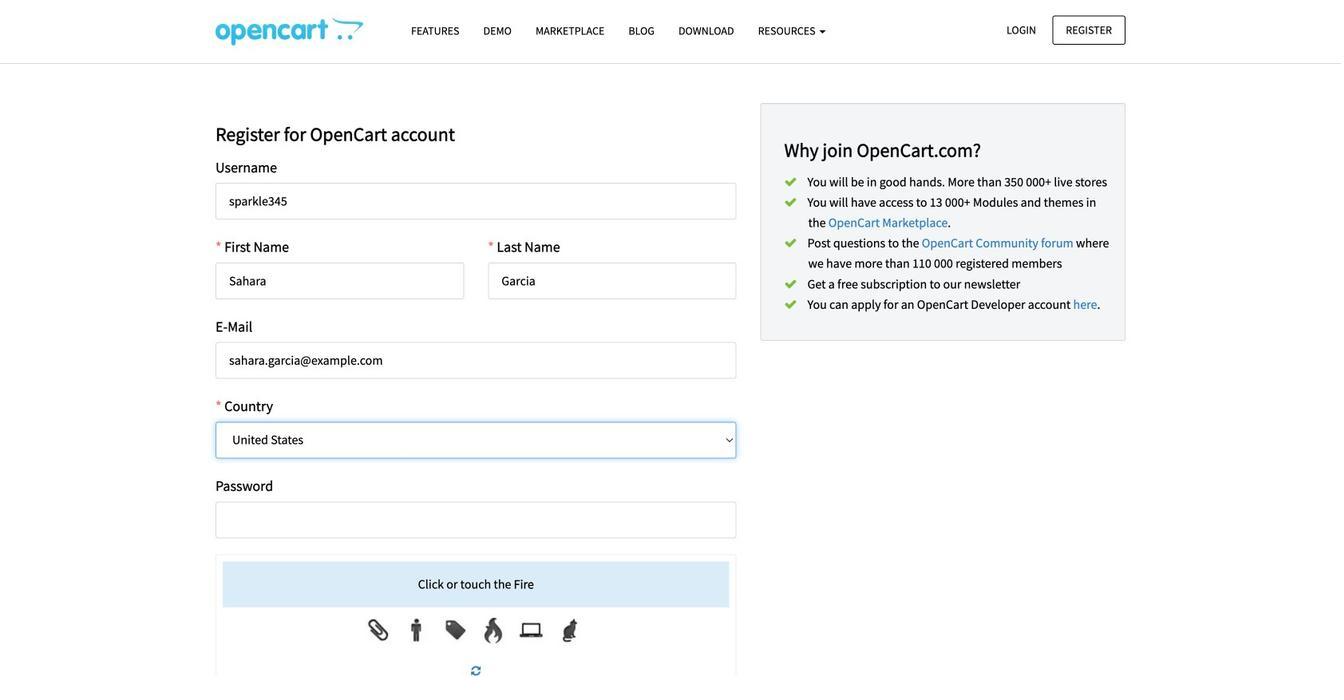 Task type: describe. For each thing, give the bounding box(es) containing it.
Username text field
[[216, 183, 736, 220]]

refresh image
[[471, 665, 481, 676]]



Task type: locate. For each thing, give the bounding box(es) containing it.
First Name text field
[[216, 263, 464, 299]]

E-Mail text field
[[216, 342, 736, 379]]

opencart - account register image
[[216, 17, 363, 46]]

None password field
[[216, 502, 736, 538]]

Last Name text field
[[488, 263, 736, 299]]



Task type: vqa. For each thing, say whether or not it's contained in the screenshot.
the "modules" link
no



